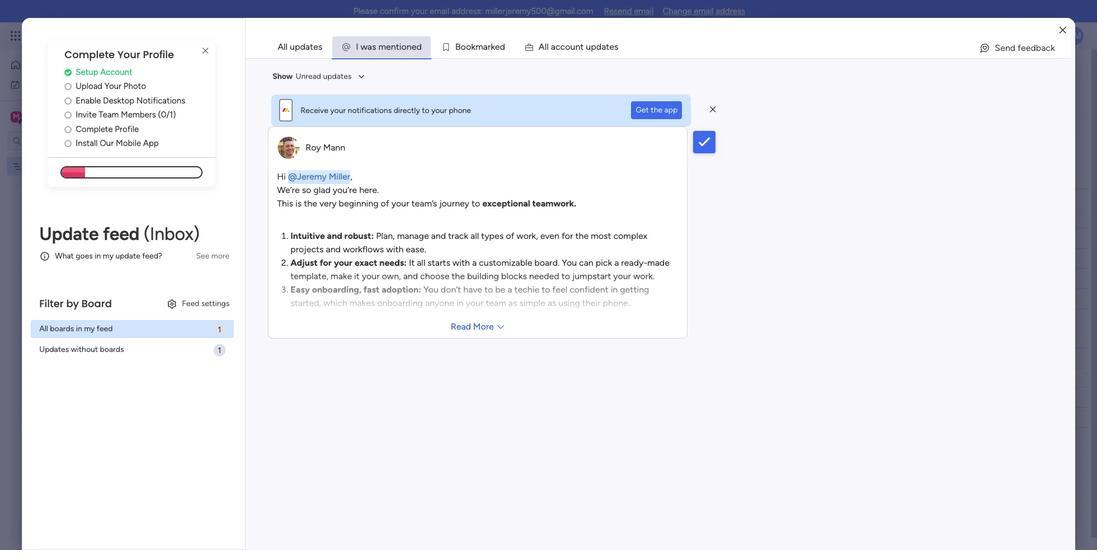 Task type: vqa. For each thing, say whether or not it's contained in the screenshot.
o
yes



Task type: describe. For each thing, give the bounding box(es) containing it.
workspace image
[[11, 111, 22, 123]]

members
[[121, 110, 156, 120]]

hire
[[212, 373, 226, 383]]

1 c from the left
[[556, 41, 561, 52]]

add new group
[[191, 452, 245, 462]]

in down don't
[[457, 298, 464, 308]]

0 vertical spatial project management
[[170, 58, 355, 83]]

mobile
[[116, 138, 141, 148]]

your for photo
[[105, 81, 122, 91]]

make
[[331, 271, 352, 282]]

starts
[[428, 257, 451, 268]]

in up phone.
[[611, 284, 618, 295]]

1 for all boards in my feed
[[218, 325, 221, 335]]

circle o image for upload
[[65, 82, 72, 91]]

work for my
[[37, 79, 54, 89]]

1 n from the left
[[391, 41, 396, 52]]

easy
[[291, 284, 310, 295]]

circle o image for enable
[[65, 97, 72, 105]]

kickoff meeting
[[212, 235, 267, 244]]

complete profile link
[[65, 123, 216, 136]]

2 d from the left
[[500, 41, 505, 52]]

1 email from the left
[[430, 6, 450, 16]]

2 as from the left
[[548, 298, 557, 308]]

roy
[[306, 142, 321, 153]]

your inside hi @jeremy miller , we're so glad you're here. this is the very beginning of your team's journey to exceptional teamwork.
[[392, 198, 409, 209]]

see for see more
[[510, 84, 524, 93]]

update
[[116, 251, 140, 261]]

s inside tab
[[372, 41, 376, 52]]

you inside you don't have to be a techie to feel confident in getting started, which makes onboarding anyone in your team as simple as using their phone.
[[424, 284, 439, 295]]

and left v2 done deadline image
[[431, 231, 446, 241]]

31
[[491, 233, 498, 242]]

1 for updates without boards
[[218, 346, 221, 355]]

project
[[476, 85, 502, 94]]

intuitive
[[291, 231, 325, 241]]

0 vertical spatial track
[[406, 85, 424, 94]]

show
[[273, 72, 293, 81]]

projects
[[291, 244, 324, 255]]

exceptional
[[483, 198, 530, 209]]

what goes in my update feed?
[[55, 251, 162, 261]]

new for add
[[208, 452, 222, 462]]

tab list containing all updates
[[268, 36, 1071, 58]]

the inside plan, manage and track all types of work, even for the most complex projects and workflows with ease.
[[576, 231, 589, 241]]

,
[[350, 171, 353, 182]]

to right directly at the top left of page
[[422, 106, 430, 115]]

and left keep
[[373, 85, 386, 94]]

Completed field
[[190, 329, 253, 344]]

all inside it all starts with a customizable board. you can pick a ready-made template, make it your own, and choose the building blocks needed to jumpstart your work.
[[417, 257, 426, 268]]

and left the robust:
[[327, 231, 342, 241]]

1 as from the left
[[509, 298, 517, 308]]

research
[[212, 214, 244, 224]]

work,
[[517, 231, 538, 241]]

your up make
[[334, 257, 353, 268]]

1 e from the left
[[386, 41, 391, 52]]

a right a
[[551, 41, 556, 52]]

address:
[[452, 6, 483, 16]]

1 vertical spatial boards
[[100, 345, 124, 354]]

1 horizontal spatial dapulse x slim image
[[710, 105, 716, 115]]

by
[[66, 297, 79, 311]]

show board description image
[[363, 65, 376, 76]]

work for monday
[[90, 29, 111, 42]]

a inside tab
[[368, 41, 372, 52]]

profile inside 'link'
[[115, 124, 139, 134]]

you inside it all starts with a customizable board. you can pick a ready-made template, make it your own, and choose the building blocks needed to jumpstart your work.
[[562, 257, 577, 268]]

1 u from the left
[[571, 41, 576, 52]]

completed
[[193, 329, 250, 343]]

workspace
[[48, 111, 92, 122]]

my work button
[[7, 75, 120, 93]]

your inside you don't have to be a techie to feel confident in getting started, which makes onboarding anyone in your team as simple as using their phone.
[[466, 298, 484, 308]]

project management list box
[[0, 154, 143, 327]]

(inbox)
[[144, 223, 200, 244]]

your right where
[[459, 85, 475, 94]]

your down set
[[330, 106, 346, 115]]

in up the updates without boards
[[76, 324, 82, 334]]

v2 done deadline image
[[451, 234, 460, 244]]

miller
[[329, 171, 350, 182]]

more
[[211, 251, 230, 261]]

so
[[302, 185, 311, 195]]

getting
[[620, 284, 650, 295]]

updates without boards
[[39, 345, 124, 354]]

enable
[[76, 96, 101, 106]]

Search in workspace field
[[24, 134, 93, 147]]

table button
[[233, 101, 268, 119]]

photo
[[124, 81, 146, 91]]

send feedback
[[995, 43, 1056, 53]]

setup account
[[76, 67, 132, 77]]

choose
[[420, 271, 450, 282]]

2 k from the left
[[491, 41, 495, 52]]

enable desktop notifications
[[76, 96, 185, 106]]

1 horizontal spatial project
[[170, 58, 230, 83]]

all updates link
[[269, 36, 331, 58]]

project inside 'list box'
[[26, 161, 52, 171]]

b o o k m a r k e d
[[456, 41, 505, 52]]

onboarding
[[377, 298, 423, 308]]

glad
[[314, 185, 331, 195]]

email for resend email
[[634, 6, 654, 16]]

a
[[539, 41, 545, 52]]

teamwork.
[[533, 198, 577, 209]]

invite team members (0/1) link
[[65, 109, 216, 121]]

receive your notifications directly to your phone
[[301, 106, 471, 115]]

type
[[215, 85, 231, 94]]

anyone
[[425, 298, 455, 308]]

it
[[409, 257, 415, 268]]

read more
[[451, 321, 494, 332]]

stands.
[[504, 85, 529, 94]]

team
[[486, 298, 506, 308]]

my for update
[[103, 251, 114, 261]]

i w a s m e n t i o n e d
[[356, 41, 422, 52]]

new for hire
[[228, 373, 243, 383]]

add
[[191, 452, 206, 462]]

check circle image
[[65, 68, 72, 77]]

my
[[25, 79, 35, 89]]

directly
[[394, 106, 420, 115]]

feed settings button
[[162, 295, 234, 313]]

adjust for your exact needs:
[[291, 257, 407, 268]]

tab containing i
[[332, 36, 431, 58]]

made
[[648, 257, 670, 268]]

v2 search image
[[242, 133, 250, 146]]

m for a
[[476, 41, 483, 52]]

0 vertical spatial profile
[[143, 48, 174, 62]]

see more
[[510, 84, 544, 93]]

desktop
[[103, 96, 134, 106]]

Status field
[[571, 193, 600, 205]]

circle o image for install
[[65, 140, 72, 148]]

what
[[55, 251, 74, 261]]

d for i w a s m e n t i o n e d
[[417, 41, 422, 52]]

circle o image
[[65, 111, 72, 119]]

have
[[464, 284, 483, 295]]

2 l from the left
[[547, 41, 549, 52]]

main table button
[[170, 101, 233, 119]]

their
[[583, 298, 601, 308]]

started,
[[291, 298, 321, 308]]

invite
[[76, 110, 97, 120]]

get the app
[[636, 105, 678, 115]]

techie
[[515, 284, 540, 295]]

simple
[[520, 298, 546, 308]]

Owner field
[[404, 193, 434, 205]]

more for see more
[[526, 84, 544, 93]]

adoption:
[[382, 284, 421, 295]]

plan,
[[376, 231, 395, 241]]

it
[[354, 271, 360, 282]]

close image
[[1060, 26, 1067, 34]]

update feed (inbox)
[[39, 223, 200, 244]]

needs:
[[380, 257, 407, 268]]

Project Management field
[[167, 58, 358, 83]]

1 t from the left
[[396, 41, 400, 52]]

1 vertical spatial feed
[[97, 324, 113, 334]]

management inside 'list box'
[[54, 161, 100, 171]]

of left where
[[426, 85, 433, 94]]

the inside hi @jeremy miller , we're so glad you're here. this is the very beginning of your team's journey to exceptional teamwork.
[[304, 198, 317, 209]]

resend
[[604, 6, 632, 16]]

account
[[100, 67, 132, 77]]

your right confirm
[[411, 6, 428, 16]]

circle o image for complete
[[65, 125, 72, 134]]

here.
[[359, 185, 379, 195]]

very
[[320, 198, 337, 209]]

settings
[[201, 299, 230, 308]]

see for see more
[[196, 251, 210, 261]]

more for read more
[[473, 321, 494, 332]]

you don't have to be a techie to feel confident in getting started, which makes onboarding anyone in your team as simple as using their phone.
[[291, 284, 650, 308]]

all for all boards in my feed
[[39, 324, 48, 334]]

you're
[[333, 185, 357, 195]]

main table
[[187, 105, 224, 114]]



Task type: locate. For each thing, give the bounding box(es) containing it.
intuitive and robust:
[[291, 231, 374, 241]]

2 oct from the top
[[477, 254, 489, 262]]

0 horizontal spatial profile
[[115, 124, 139, 134]]

1 vertical spatial project
[[26, 161, 52, 171]]

without
[[71, 345, 98, 354]]

1 vertical spatial profile
[[115, 124, 139, 134]]

1 horizontal spatial track
[[448, 231, 469, 241]]

keep
[[387, 85, 404, 94]]

monthly
[[212, 255, 240, 264]]

1 horizontal spatial t
[[581, 41, 584, 52]]

To Do field
[[190, 170, 224, 185]]

project management up project.
[[170, 58, 355, 83]]

1 down settings in the bottom left of the page
[[218, 325, 221, 335]]

read
[[451, 321, 471, 332]]

1 horizontal spatial m
[[476, 41, 483, 52]]

work up complete your profile
[[90, 29, 111, 42]]

complete up the setup at the left top of page
[[65, 48, 115, 62]]

see plans
[[196, 31, 230, 40]]

Due Date field
[[467, 193, 505, 205]]

o left r at top
[[461, 41, 466, 52]]

4 circle o image from the top
[[65, 140, 72, 148]]

your left team's
[[392, 198, 409, 209]]

all inside "tab list"
[[278, 41, 288, 52]]

1 horizontal spatial all
[[278, 41, 288, 52]]

0 horizontal spatial all
[[39, 324, 48, 334]]

tab
[[332, 36, 431, 58]]

my up without
[[84, 324, 95, 334]]

stuck
[[575, 254, 596, 264]]

a up building
[[472, 257, 477, 268]]

interns
[[245, 373, 269, 383]]

project management inside project management 'list box'
[[26, 161, 100, 171]]

where
[[435, 85, 457, 94]]

o down confirm
[[402, 41, 407, 52]]

don't
[[441, 284, 461, 295]]

2 horizontal spatial d
[[597, 41, 602, 52]]

l
[[545, 41, 547, 52], [547, 41, 549, 52]]

all right it in the top of the page
[[417, 257, 426, 268]]

0 horizontal spatial my
[[84, 324, 95, 334]]

change email address link
[[663, 6, 746, 16]]

1 vertical spatial new
[[208, 452, 222, 462]]

0 vertical spatial boards
[[50, 324, 74, 334]]

project.
[[243, 85, 270, 94]]

1 horizontal spatial u
[[586, 41, 591, 52]]

circle o image down check circle "icon"
[[65, 82, 72, 91]]

to up the feel
[[562, 271, 570, 282]]

4 o from the left
[[565, 41, 571, 52]]

manage any type of project. assign owners, set timelines and keep track of where your project stands.
[[171, 85, 529, 94]]

upload your photo link
[[65, 80, 216, 93]]

0 vertical spatial my
[[103, 251, 114, 261]]

updates up unread
[[290, 41, 322, 52]]

0 horizontal spatial email
[[430, 6, 450, 16]]

meeting
[[238, 235, 267, 244]]

d
[[417, 41, 422, 52], [500, 41, 505, 52], [597, 41, 602, 52]]

1 l from the left
[[545, 41, 547, 52]]

table down project.
[[241, 105, 259, 114]]

t right p
[[606, 41, 610, 52]]

email right resend
[[634, 6, 654, 16]]

management up assign
[[235, 58, 355, 83]]

to inside hi @jeremy miller , we're so glad you're here. this is the very beginning of your team's journey to exceptional teamwork.
[[472, 198, 480, 209]]

2 1 from the top
[[218, 346, 221, 355]]

1 horizontal spatial n
[[407, 41, 412, 52]]

of
[[233, 85, 241, 94], [426, 85, 433, 94], [381, 198, 389, 209], [506, 231, 515, 241]]

v2 overdue deadline image
[[451, 254, 460, 264]]

in
[[95, 251, 101, 261], [611, 284, 618, 295], [457, 298, 464, 308], [76, 324, 82, 334]]

of inside hi @jeremy miller , we're so glad you're here. this is the very beginning of your team's journey to exceptional teamwork.
[[381, 198, 389, 209]]

column information image
[[510, 195, 519, 203]]

1 horizontal spatial work
[[90, 29, 111, 42]]

0 horizontal spatial with
[[386, 244, 404, 255]]

the right get
[[651, 105, 663, 115]]

owner
[[407, 194, 431, 203]]

1 horizontal spatial s
[[615, 41, 619, 52]]

1 d from the left
[[417, 41, 422, 52]]

all for all updates
[[278, 41, 288, 52]]

a inside you don't have to be a techie to feel confident in getting started, which makes onboarding anyone in your team as simple as using their phone.
[[508, 284, 512, 295]]

0 vertical spatial more
[[526, 84, 544, 93]]

boards up updates
[[50, 324, 74, 334]]

complete for complete profile
[[76, 124, 113, 134]]

3 d from the left
[[597, 41, 602, 52]]

@jeremy
[[288, 171, 327, 182]]

track
[[406, 85, 424, 94], [448, 231, 469, 241]]

new right hire
[[228, 373, 243, 383]]

your up setup account link
[[117, 48, 140, 62]]

circle o image
[[65, 82, 72, 91], [65, 97, 72, 105], [65, 125, 72, 134], [65, 140, 72, 148]]

the inside button
[[651, 105, 663, 115]]

own,
[[382, 271, 401, 282]]

updates up set
[[323, 72, 352, 81]]

0 vertical spatial work
[[90, 29, 111, 42]]

circle o image inside install our mobile app "link"
[[65, 140, 72, 148]]

email for change email address
[[694, 6, 714, 16]]

your down have
[[466, 298, 484, 308]]

with inside it all starts with a customizable board. you can pick a ready-made template, make it your own, and choose the building blocks needed to jumpstart your work.
[[453, 257, 470, 268]]

2 m from the left
[[476, 41, 483, 52]]

management down install
[[54, 161, 100, 171]]

of right beginning
[[381, 198, 389, 209]]

m for e
[[379, 41, 386, 52]]

2 e from the left
[[412, 41, 417, 52]]

building
[[467, 271, 499, 282]]

3 n from the left
[[576, 41, 581, 52]]

2 c from the left
[[561, 41, 565, 52]]

0 horizontal spatial updates
[[290, 41, 322, 52]]

0 horizontal spatial all
[[417, 257, 426, 268]]

setup
[[76, 67, 98, 77]]

project down search in workspace field
[[26, 161, 52, 171]]

option
[[0, 156, 143, 158]]

please
[[354, 6, 378, 16]]

owners,
[[297, 85, 324, 94]]

as right the team
[[509, 298, 517, 308]]

1 horizontal spatial updates
[[323, 72, 352, 81]]

1 horizontal spatial new
[[228, 373, 243, 383]]

with up needs:
[[386, 244, 404, 255]]

1 vertical spatial 1
[[218, 346, 221, 355]]

1 horizontal spatial d
[[500, 41, 505, 52]]

as down the feel
[[548, 298, 557, 308]]

0 horizontal spatial for
[[320, 257, 332, 268]]

project management down search in workspace field
[[26, 161, 100, 171]]

0 horizontal spatial t
[[396, 41, 400, 52]]

0 horizontal spatial you
[[424, 284, 439, 295]]

all inside plan, manage and track all types of work, even for the most complex projects and workflows with ease.
[[471, 231, 479, 241]]

complete inside 'complete profile' 'link'
[[76, 124, 113, 134]]

your for profile
[[117, 48, 140, 62]]

0 vertical spatial new
[[228, 373, 243, 383]]

see right project
[[510, 84, 524, 93]]

2 t from the left
[[581, 41, 584, 52]]

complete profile
[[76, 124, 139, 134]]

work right my
[[37, 79, 54, 89]]

complete for complete your profile
[[65, 48, 115, 62]]

change email address
[[663, 6, 746, 16]]

workspace selection element
[[11, 110, 93, 125]]

phone.
[[603, 298, 630, 308]]

0 vertical spatial updates
[[290, 41, 322, 52]]

0 horizontal spatial more
[[473, 321, 494, 332]]

project up any
[[170, 58, 230, 83]]

1 vertical spatial your
[[105, 81, 122, 91]]

main inside button
[[187, 105, 204, 114]]

oct for stuck
[[477, 254, 489, 262]]

complex
[[614, 231, 648, 241]]

to left date
[[472, 198, 480, 209]]

l down millerjeremy500@gmail.com
[[545, 41, 547, 52]]

1 horizontal spatial you
[[562, 257, 577, 268]]

your left "phone"
[[432, 106, 447, 115]]

update
[[39, 223, 99, 244]]

your down ready-
[[614, 271, 631, 282]]

0 horizontal spatial management
[[54, 161, 100, 171]]

1 horizontal spatial all
[[471, 231, 479, 241]]

of right 31
[[506, 231, 515, 241]]

the inside it all starts with a customizable board. you can pick a ready-made template, make it your own, and choose the building blocks needed to jumpstart your work.
[[452, 271, 465, 282]]

a right i on the top of the page
[[368, 41, 372, 52]]

0 vertical spatial you
[[562, 257, 577, 268]]

circle o image inside enable desktop notifications link
[[65, 97, 72, 105]]

person button
[[290, 130, 338, 148]]

more
[[526, 84, 544, 93], [473, 321, 494, 332]]

0 horizontal spatial d
[[417, 41, 422, 52]]

for inside plan, manage and track all types of work, even for the most complex projects and workflows with ease.
[[562, 231, 573, 241]]

1 vertical spatial all
[[39, 324, 48, 334]]

dapulse x slim image
[[199, 44, 212, 58], [710, 105, 716, 115]]

1 vertical spatial management
[[54, 161, 100, 171]]

a right b in the left top of the page
[[483, 41, 488, 52]]

hi @jeremy miller , we're so glad you're here. this is the very beginning of your team's journey to exceptional teamwork.
[[277, 171, 577, 209]]

to inside it all starts with a customizable board. you can pick a ready-made template, make it your own, and choose the building blocks needed to jumpstart your work.
[[562, 271, 570, 282]]

circle o image left install
[[65, 140, 72, 148]]

1 vertical spatial for
[[320, 257, 332, 268]]

of right type
[[233, 85, 241, 94]]

all updates
[[278, 41, 322, 52]]

o right b in the left top of the page
[[466, 41, 471, 52]]

1 horizontal spatial management
[[235, 58, 355, 83]]

email left "address:"
[[430, 6, 450, 16]]

for right the 'even'
[[562, 231, 573, 241]]

main right workspace image
[[26, 111, 45, 122]]

2 s from the left
[[615, 41, 619, 52]]

the up don't
[[452, 271, 465, 282]]

0 horizontal spatial work
[[37, 79, 54, 89]]

1
[[218, 325, 221, 335], [218, 346, 221, 355]]

l right a
[[547, 41, 549, 52]]

complete up install
[[76, 124, 113, 134]]

with down plan, manage and track all types of work, even for the most complex projects and workflows with ease.
[[453, 257, 470, 268]]

setup account link
[[65, 66, 216, 79]]

roy mann
[[306, 142, 345, 153]]

t right w
[[396, 41, 400, 52]]

track right keep
[[406, 85, 424, 94]]

more right the read
[[473, 321, 494, 332]]

0 vertical spatial all
[[471, 231, 479, 241]]

a right p
[[602, 41, 606, 52]]

1 horizontal spatial with
[[453, 257, 470, 268]]

0 vertical spatial oct
[[477, 233, 489, 242]]

Dropdown field
[[664, 193, 707, 205]]

new inside button
[[208, 452, 222, 462]]

oct for done
[[477, 233, 489, 242]]

1 vertical spatial work
[[37, 79, 54, 89]]

a right "be" on the left bottom
[[508, 284, 512, 295]]

0 horizontal spatial project
[[26, 161, 52, 171]]

all
[[471, 231, 479, 241], [417, 257, 426, 268]]

jeremy miller image
[[1066, 27, 1084, 45]]

hi
[[277, 171, 286, 182]]

2 circle o image from the top
[[65, 97, 72, 105]]

select product image
[[10, 30, 21, 41]]

2 o from the left
[[461, 41, 466, 52]]

read more button
[[269, 316, 687, 338]]

o inside tab
[[402, 41, 407, 52]]

0 horizontal spatial s
[[372, 41, 376, 52]]

0 vertical spatial dapulse x slim image
[[199, 44, 212, 58]]

d inside tab
[[417, 41, 422, 52]]

add view image
[[274, 106, 279, 114]]

1 horizontal spatial k
[[491, 41, 495, 52]]

e right r at top
[[495, 41, 500, 52]]

0 vertical spatial 1
[[218, 325, 221, 335]]

and down intuitive and robust:
[[326, 244, 341, 255]]

using
[[559, 298, 580, 308]]

dapulse x slim image right app
[[710, 105, 716, 115]]

0 horizontal spatial k
[[471, 41, 476, 52]]

0 horizontal spatial m
[[379, 41, 386, 52]]

receive
[[301, 106, 328, 115]]

show unread updates
[[273, 72, 352, 81]]

0 vertical spatial with
[[386, 244, 404, 255]]

c
[[556, 41, 561, 52], [561, 41, 565, 52]]

to left "be" on the left bottom
[[485, 284, 493, 295]]

1 table from the left
[[206, 105, 224, 114]]

e right p
[[610, 41, 615, 52]]

main for main workspace
[[26, 111, 45, 122]]

1 horizontal spatial project management
[[170, 58, 355, 83]]

0 horizontal spatial project management
[[26, 161, 100, 171]]

dapulse x slim image down see plans at the left
[[199, 44, 212, 58]]

4 e from the left
[[610, 41, 615, 52]]

oct
[[477, 233, 489, 242], [477, 254, 489, 262]]

of inside plan, manage and track all types of work, even for the most complex projects and workflows with ease.
[[506, 231, 515, 241]]

1 horizontal spatial email
[[634, 6, 654, 16]]

1 vertical spatial my
[[84, 324, 95, 334]]

1 m from the left
[[379, 41, 386, 52]]

0 vertical spatial see
[[196, 31, 209, 40]]

p
[[591, 41, 597, 52]]

and
[[373, 85, 386, 94], [327, 231, 342, 241], [431, 231, 446, 241], [326, 244, 341, 255], [403, 271, 418, 282]]

see left plans
[[196, 31, 209, 40]]

1 vertical spatial more
[[473, 321, 494, 332]]

0 horizontal spatial dapulse x slim image
[[199, 44, 212, 58]]

main down the manage
[[187, 105, 204, 114]]

see more button
[[192, 247, 234, 265]]

tab list
[[268, 36, 1071, 58]]

(0/1)
[[158, 110, 176, 120]]

1 horizontal spatial as
[[548, 298, 557, 308]]

all up show
[[278, 41, 288, 52]]

monday
[[50, 29, 88, 42]]

you left can
[[562, 257, 577, 268]]

more down a
[[526, 84, 544, 93]]

main inside workspace selection element
[[26, 111, 45, 122]]

get the app button
[[632, 101, 682, 119]]

circle o image up circle o icon
[[65, 97, 72, 105]]

main for main table
[[187, 105, 204, 114]]

get
[[636, 105, 649, 115]]

2 vertical spatial see
[[196, 251, 210, 261]]

oct 12
[[477, 254, 498, 262]]

2 n from the left
[[407, 41, 412, 52]]

e right i
[[412, 41, 417, 52]]

invite team members (0/1)
[[76, 110, 176, 120]]

@jeremy miller link
[[288, 169, 350, 184]]

your up fast
[[362, 271, 380, 282]]

2 email from the left
[[634, 6, 654, 16]]

0 horizontal spatial as
[[509, 298, 517, 308]]

work inside button
[[37, 79, 54, 89]]

0 vertical spatial management
[[235, 58, 355, 83]]

1 vertical spatial updates
[[323, 72, 352, 81]]

all up updates
[[39, 324, 48, 334]]

t left p
[[581, 41, 584, 52]]

with inside plan, manage and track all types of work, even for the most complex projects and workflows with ease.
[[386, 244, 404, 255]]

3 circle o image from the top
[[65, 125, 72, 134]]

to down needed
[[542, 284, 550, 295]]

circle o image inside upload your photo link
[[65, 82, 72, 91]]

1 vertical spatial track
[[448, 231, 469, 241]]

feed
[[182, 299, 199, 308]]

3 e from the left
[[495, 41, 500, 52]]

0 vertical spatial complete
[[65, 48, 115, 62]]

2 u from the left
[[586, 41, 591, 52]]

angle down image
[[218, 135, 223, 144]]

boards right without
[[100, 345, 124, 354]]

table down any
[[206, 105, 224, 114]]

can
[[579, 257, 594, 268]]

1 horizontal spatial boards
[[100, 345, 124, 354]]

s right p
[[615, 41, 619, 52]]

2 table from the left
[[241, 105, 259, 114]]

1 vertical spatial project management
[[26, 161, 100, 171]]

1 s from the left
[[372, 41, 376, 52]]

1 down completed field
[[218, 346, 221, 355]]

see left more at top left
[[196, 251, 210, 261]]

status
[[574, 194, 597, 203]]

to do
[[193, 170, 221, 184]]

1 vertical spatial with
[[453, 257, 470, 268]]

manage
[[171, 85, 199, 94]]

0 vertical spatial project
[[170, 58, 230, 83]]

1 oct from the top
[[477, 233, 489, 242]]

feed up update
[[103, 223, 140, 244]]

d for a l l a c c o u n t u p d a t e s
[[597, 41, 602, 52]]

board.
[[535, 257, 560, 268]]

3 t from the left
[[606, 41, 610, 52]]

this
[[277, 198, 293, 209]]

1 vertical spatial dapulse x slim image
[[710, 105, 716, 115]]

1 circle o image from the top
[[65, 82, 72, 91]]

0 horizontal spatial main
[[26, 111, 45, 122]]

1 o from the left
[[402, 41, 407, 52]]

track inside plan, manage and track all types of work, even for the most complex projects and workflows with ease.
[[448, 231, 469, 241]]

2 horizontal spatial email
[[694, 6, 714, 16]]

Search field
[[250, 132, 284, 147]]

boards
[[50, 324, 74, 334], [100, 345, 124, 354]]

3 o from the left
[[466, 41, 471, 52]]

0 horizontal spatial boards
[[50, 324, 74, 334]]

circle o image inside 'complete profile' 'link'
[[65, 125, 72, 134]]

1 horizontal spatial main
[[187, 105, 204, 114]]

oct 31
[[477, 233, 498, 242]]

u left p
[[571, 41, 576, 52]]

0 vertical spatial feed
[[103, 223, 140, 244]]

1 1 from the top
[[218, 325, 221, 335]]

0 horizontal spatial n
[[391, 41, 396, 52]]

ease.
[[406, 244, 426, 255]]

done
[[576, 234, 595, 243]]

2 horizontal spatial t
[[606, 41, 610, 52]]

0 vertical spatial for
[[562, 231, 573, 241]]

1 vertical spatial oct
[[477, 254, 489, 262]]

profile down invite team members (0/1)
[[115, 124, 139, 134]]

work
[[90, 29, 111, 42], [37, 79, 54, 89]]

and inside it all starts with a customizable board. you can pick a ready-made template, make it your own, and choose the building blocks needed to jumpstart your work.
[[403, 271, 418, 282]]

email right change
[[694, 6, 714, 16]]

0 vertical spatial your
[[117, 48, 140, 62]]

group
[[224, 452, 245, 462]]

confirm
[[380, 6, 409, 16]]

3 email from the left
[[694, 6, 714, 16]]

a right pick
[[615, 257, 619, 268]]

1 vertical spatial see
[[510, 84, 524, 93]]

feed
[[103, 223, 140, 244], [97, 324, 113, 334]]

1 k from the left
[[471, 41, 476, 52]]

m left r at top
[[476, 41, 483, 52]]

task
[[284, 194, 300, 203]]

o left p
[[565, 41, 571, 52]]

0 horizontal spatial new
[[208, 452, 222, 462]]

all left types
[[471, 231, 479, 241]]

in right goes
[[95, 251, 101, 261]]

1 horizontal spatial more
[[526, 84, 544, 93]]

1 vertical spatial you
[[424, 284, 439, 295]]

sync
[[242, 255, 260, 264]]

oct left 12 in the left top of the page
[[477, 254, 489, 262]]

1 horizontal spatial my
[[103, 251, 114, 261]]

more inside 'button'
[[473, 321, 494, 332]]

for up make
[[320, 257, 332, 268]]

0 vertical spatial all
[[278, 41, 288, 52]]

my for feed
[[84, 324, 95, 334]]

e left i
[[386, 41, 391, 52]]

home
[[26, 60, 47, 69]]

see for see plans
[[196, 31, 209, 40]]

0 horizontal spatial table
[[206, 105, 224, 114]]

1 vertical spatial all
[[417, 257, 426, 268]]



